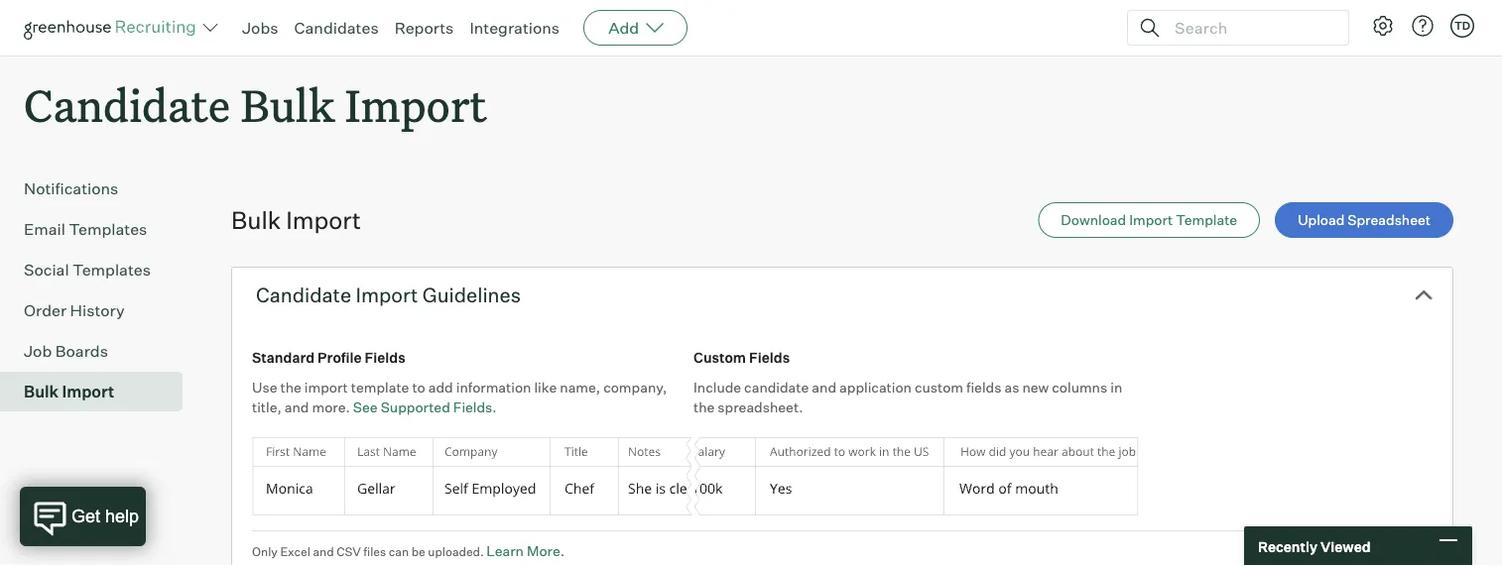 Task type: vqa. For each thing, say whether or not it's contained in the screenshot.
text field
no



Task type: describe. For each thing, give the bounding box(es) containing it.
only excel and csv files can be uploaded. learn more.
[[252, 543, 565, 560]]

1 vertical spatial bulk
[[231, 206, 281, 235]]

greenhouse recruiting image
[[24, 16, 202, 40]]

only
[[252, 545, 278, 560]]

download import template
[[1061, 212, 1238, 229]]

and for candidate
[[812, 379, 837, 397]]

import up profile
[[356, 283, 418, 308]]

2 vertical spatial bulk
[[24, 382, 59, 402]]

files
[[364, 545, 386, 560]]

configure image
[[1371, 14, 1395, 38]]

import down reports
[[345, 75, 487, 134]]

spreadsheet.
[[718, 399, 803, 417]]

add button
[[584, 10, 688, 46]]

import
[[304, 379, 348, 397]]

social templates link
[[24, 258, 175, 282]]

notifications
[[24, 179, 118, 199]]

candidates link
[[294, 18, 379, 38]]

boards
[[55, 342, 108, 361]]

company,
[[604, 379, 667, 397]]

see supported fields.
[[353, 399, 497, 417]]

recently viewed
[[1258, 538, 1371, 555]]

learn more. link
[[487, 543, 565, 560]]

td button
[[1447, 10, 1479, 42]]

use
[[252, 379, 277, 397]]

fields
[[967, 379, 1002, 397]]

social templates
[[24, 260, 151, 280]]

title,
[[252, 399, 282, 417]]

jobs
[[242, 18, 278, 38]]

and inside the use the import template to add information like name, company, title, and more.
[[285, 399, 309, 417]]

history
[[70, 301, 125, 321]]

see
[[353, 399, 378, 417]]

upload spreadsheet button
[[1275, 203, 1454, 238]]

see supported fields. link
[[353, 399, 497, 417]]

candidate import guidelines
[[256, 283, 521, 308]]

td
[[1455, 19, 1471, 32]]

guidelines
[[423, 283, 521, 308]]

order
[[24, 301, 67, 321]]

order history
[[24, 301, 125, 321]]

the inside the use the import template to add information like name, company, title, and more.
[[280, 379, 301, 397]]

viewed
[[1321, 538, 1371, 555]]

profile
[[318, 350, 362, 367]]

fields.
[[453, 399, 497, 417]]

use the import template to add information like name, company, title, and more.
[[252, 379, 667, 417]]

new
[[1023, 379, 1049, 397]]

supported
[[381, 399, 450, 417]]

spreadsheet
[[1348, 212, 1431, 229]]

reports link
[[395, 18, 454, 38]]

2 fields from the left
[[749, 350, 790, 367]]

0 vertical spatial bulk
[[241, 75, 335, 134]]

notifications link
[[24, 177, 175, 201]]

email templates link
[[24, 218, 175, 241]]

the inside include candidate and application custom fields as new columns in the spreadsheet.
[[694, 399, 715, 417]]

email templates
[[24, 220, 147, 239]]

import up the candidate import guidelines
[[286, 206, 361, 235]]

candidates
[[294, 18, 379, 38]]

import down boards
[[62, 382, 114, 402]]

candidate
[[744, 379, 809, 397]]

template
[[1176, 212, 1238, 229]]

application
[[840, 379, 912, 397]]

bulk import link
[[24, 380, 175, 404]]



Task type: locate. For each thing, give the bounding box(es) containing it.
templates inside "link"
[[69, 220, 147, 239]]

and
[[812, 379, 837, 397], [285, 399, 309, 417], [313, 545, 334, 560]]

2 vertical spatial and
[[313, 545, 334, 560]]

standard
[[252, 350, 315, 367]]

the right use on the bottom left of page
[[280, 379, 301, 397]]

fields up "template" on the bottom left
[[365, 350, 406, 367]]

custom fields
[[694, 350, 790, 367]]

email
[[24, 220, 65, 239]]

candidate up standard
[[256, 283, 351, 308]]

download
[[1061, 212, 1127, 229]]

custom
[[915, 379, 964, 397]]

2 horizontal spatial and
[[812, 379, 837, 397]]

download import template link
[[1038, 203, 1260, 238]]

job boards
[[24, 342, 108, 361]]

to
[[412, 379, 425, 397]]

add
[[428, 379, 453, 397]]

job
[[24, 342, 52, 361]]

bulk import
[[231, 206, 361, 235], [24, 382, 114, 402]]

excel
[[280, 545, 310, 560]]

like
[[534, 379, 557, 397]]

0 vertical spatial bulk import
[[231, 206, 361, 235]]

integrations link
[[470, 18, 560, 38]]

include candidate and application custom fields as new columns in the spreadsheet.
[[694, 379, 1123, 417]]

information
[[456, 379, 531, 397]]

0 vertical spatial candidate
[[24, 75, 230, 134]]

0 horizontal spatial the
[[280, 379, 301, 397]]

recently
[[1258, 538, 1318, 555]]

1 horizontal spatial the
[[694, 399, 715, 417]]

candidate bulk import
[[24, 75, 487, 134]]

template
[[351, 379, 409, 397]]

the down include
[[694, 399, 715, 417]]

job boards link
[[24, 340, 175, 363]]

and left csv
[[313, 545, 334, 560]]

1 vertical spatial templates
[[73, 260, 151, 280]]

uploaded.
[[428, 545, 484, 560]]

order history link
[[24, 299, 175, 323]]

templates for email templates
[[69, 220, 147, 239]]

bulk
[[241, 75, 335, 134], [231, 206, 281, 235], [24, 382, 59, 402]]

fields
[[365, 350, 406, 367], [749, 350, 790, 367]]

1 vertical spatial candidate
[[256, 283, 351, 308]]

standard profile fields
[[252, 350, 406, 367]]

Search text field
[[1170, 13, 1331, 42]]

candidate down greenhouse recruiting image
[[24, 75, 230, 134]]

0 horizontal spatial and
[[285, 399, 309, 417]]

import
[[345, 75, 487, 134], [286, 206, 361, 235], [1130, 212, 1173, 229], [356, 283, 418, 308], [62, 382, 114, 402]]

0 vertical spatial and
[[812, 379, 837, 397]]

csv
[[337, 545, 361, 560]]

add
[[608, 18, 639, 38]]

0 horizontal spatial fields
[[365, 350, 406, 367]]

jobs link
[[242, 18, 278, 38]]

include
[[694, 379, 741, 397]]

import left template
[[1130, 212, 1173, 229]]

name,
[[560, 379, 601, 397]]

1 vertical spatial bulk import
[[24, 382, 114, 402]]

0 vertical spatial templates
[[69, 220, 147, 239]]

1 horizontal spatial fields
[[749, 350, 790, 367]]

reports
[[395, 18, 454, 38]]

templates down email templates "link"
[[73, 260, 151, 280]]

0 vertical spatial the
[[280, 379, 301, 397]]

1 horizontal spatial and
[[313, 545, 334, 560]]

templates up social templates link
[[69, 220, 147, 239]]

candidate
[[24, 75, 230, 134], [256, 283, 351, 308]]

0 horizontal spatial candidate
[[24, 75, 230, 134]]

as
[[1005, 379, 1020, 397]]

upload
[[1298, 212, 1345, 229]]

and for excel
[[313, 545, 334, 560]]

be
[[411, 545, 425, 560]]

0 horizontal spatial bulk import
[[24, 382, 114, 402]]

1 horizontal spatial bulk import
[[231, 206, 361, 235]]

in
[[1111, 379, 1123, 397]]

learn
[[487, 543, 524, 560]]

columns
[[1052, 379, 1108, 397]]

and right the title, on the left bottom
[[285, 399, 309, 417]]

templates
[[69, 220, 147, 239], [73, 260, 151, 280]]

custom
[[694, 350, 746, 367]]

more.
[[527, 543, 565, 560]]

candidate for candidate bulk import
[[24, 75, 230, 134]]

fields up candidate
[[749, 350, 790, 367]]

1 horizontal spatial candidate
[[256, 283, 351, 308]]

the
[[280, 379, 301, 397], [694, 399, 715, 417]]

and inside include candidate and application custom fields as new columns in the spreadsheet.
[[812, 379, 837, 397]]

upload spreadsheet
[[1298, 212, 1431, 229]]

td button
[[1451, 14, 1475, 38]]

social
[[24, 260, 69, 280]]

1 fields from the left
[[365, 350, 406, 367]]

and right candidate
[[812, 379, 837, 397]]

can
[[389, 545, 409, 560]]

and inside only excel and csv files can be uploaded. learn more.
[[313, 545, 334, 560]]

integrations
[[470, 18, 560, 38]]

candidate for candidate import guidelines
[[256, 283, 351, 308]]

1 vertical spatial the
[[694, 399, 715, 417]]

more.
[[312, 399, 350, 417]]

templates for social templates
[[73, 260, 151, 280]]

1 vertical spatial and
[[285, 399, 309, 417]]



